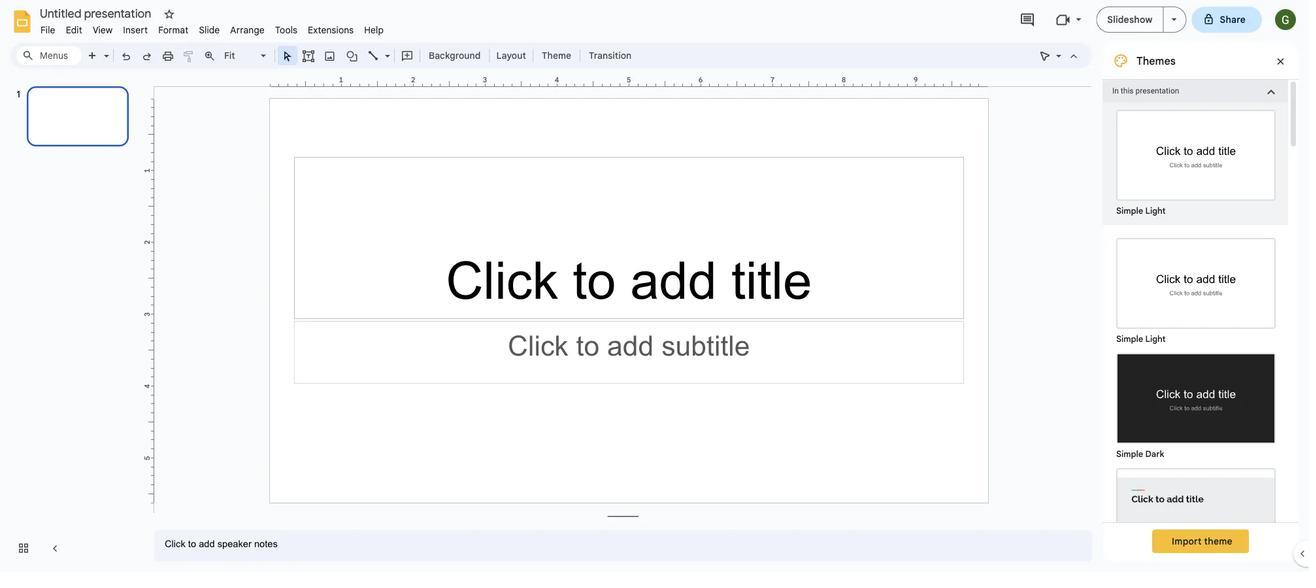 Task type: describe. For each thing, give the bounding box(es) containing it.
insert
[[123, 24, 148, 36]]

theme
[[542, 50, 572, 61]]

simple dark
[[1117, 449, 1165, 459]]

in
[[1113, 86, 1119, 95]]

background button
[[423, 46, 487, 65]]

view
[[93, 24, 113, 36]]

simple for first simple light radio from the bottom of the themes section in the right of the page
[[1117, 334, 1144, 344]]

shape image
[[345, 46, 360, 65]]

Streamline radio
[[1110, 462, 1283, 572]]

import
[[1173, 536, 1202, 547]]

menu bar inside menu bar banner
[[35, 17, 389, 39]]

start slideshow (⌘+enter) image
[[1172, 18, 1177, 21]]

Simple Dark radio
[[1110, 347, 1283, 462]]

navigation inside themes application
[[0, 74, 144, 572]]

2 simple light radio from the top
[[1110, 231, 1283, 572]]

arrange menu item
[[225, 22, 270, 38]]

layout button
[[493, 46, 530, 65]]

main toolbar
[[81, 46, 638, 66]]

help menu item
[[359, 22, 389, 38]]

streamline image
[[1118, 470, 1275, 558]]

arrange
[[230, 24, 265, 36]]

import theme
[[1173, 536, 1233, 547]]

file
[[41, 24, 55, 36]]

simple light for second simple light radio from the bottom of the themes section in the right of the page
[[1117, 206, 1166, 216]]

simple light for first simple light radio from the bottom of the themes section in the right of the page
[[1117, 334, 1166, 344]]

tools
[[275, 24, 298, 36]]

file menu item
[[35, 22, 61, 38]]

insert menu item
[[118, 22, 153, 38]]

slideshow
[[1108, 14, 1153, 25]]

transition
[[589, 50, 632, 61]]

share
[[1221, 14, 1246, 25]]

slide
[[199, 24, 220, 36]]

import theme button
[[1153, 530, 1250, 553]]

transition button
[[583, 46, 638, 65]]

background
[[429, 50, 481, 61]]

Zoom text field
[[222, 46, 259, 65]]

slide menu item
[[194, 22, 225, 38]]



Task type: locate. For each thing, give the bounding box(es) containing it.
Menus field
[[16, 46, 82, 65]]

3 simple from the top
[[1117, 449, 1144, 459]]

1 vertical spatial simple
[[1117, 334, 1144, 344]]

1 simple light radio from the top
[[1110, 103, 1283, 218]]

1 vertical spatial light
[[1146, 334, 1166, 344]]

2 simple from the top
[[1117, 334, 1144, 344]]

format menu item
[[153, 22, 194, 38]]

option group inside themes section
[[1103, 225, 1289, 572]]

navigation
[[0, 74, 144, 572]]

edit
[[66, 24, 82, 36]]

Rename text field
[[35, 5, 159, 21]]

view menu item
[[88, 22, 118, 38]]

this
[[1121, 86, 1134, 95]]

share button
[[1192, 7, 1263, 33]]

1 simple from the top
[[1117, 206, 1144, 216]]

theme button
[[536, 46, 578, 65]]

extensions
[[308, 24, 354, 36]]

option group containing simple light
[[1103, 225, 1289, 572]]

menu bar containing file
[[35, 17, 389, 39]]

Star checkbox
[[160, 5, 179, 24]]

format
[[158, 24, 189, 36]]

Simple Light radio
[[1110, 103, 1283, 218], [1110, 231, 1283, 572]]

theme
[[1205, 536, 1233, 547]]

1 vertical spatial simple light radio
[[1110, 231, 1283, 572]]

light
[[1146, 206, 1166, 216], [1146, 334, 1166, 344]]

themes
[[1137, 54, 1176, 67]]

simple for the simple dark radio
[[1117, 449, 1144, 459]]

layout
[[497, 50, 526, 61]]

1 light from the top
[[1146, 206, 1166, 216]]

simple light inside option group
[[1117, 334, 1166, 344]]

option group
[[1103, 225, 1289, 572]]

0 vertical spatial simple light
[[1117, 206, 1166, 216]]

tools menu item
[[270, 22, 303, 38]]

dark
[[1146, 449, 1165, 459]]

Zoom field
[[220, 46, 272, 66]]

menu bar banner
[[0, 0, 1310, 572]]

simple light
[[1117, 206, 1166, 216], [1117, 334, 1166, 344]]

0 vertical spatial light
[[1146, 206, 1166, 216]]

themes section
[[1103, 43, 1299, 572]]

extensions menu item
[[303, 22, 359, 38]]

1 vertical spatial simple light
[[1117, 334, 1166, 344]]

1 simple light from the top
[[1117, 206, 1166, 216]]

insert image image
[[323, 46, 338, 65]]

0 vertical spatial simple light radio
[[1110, 103, 1283, 218]]

help
[[364, 24, 384, 36]]

in this presentation
[[1113, 86, 1180, 95]]

mode and view toolbar
[[1035, 43, 1085, 69]]

edit menu item
[[61, 22, 88, 38]]

themes application
[[0, 0, 1310, 572]]

simple inside radio
[[1117, 449, 1144, 459]]

presentation
[[1136, 86, 1180, 95]]

simple for second simple light radio from the bottom of the themes section in the right of the page
[[1117, 206, 1144, 216]]

simple
[[1117, 206, 1144, 216], [1117, 334, 1144, 344], [1117, 449, 1144, 459]]

2 vertical spatial simple
[[1117, 449, 1144, 459]]

2 light from the top
[[1146, 334, 1166, 344]]

new slide with layout image
[[101, 47, 109, 52]]

in this presentation tab
[[1103, 79, 1289, 103]]

slideshow button
[[1097, 7, 1164, 33]]

0 vertical spatial simple
[[1117, 206, 1144, 216]]

2 simple light from the top
[[1117, 334, 1166, 344]]

menu bar
[[35, 17, 389, 39]]



Task type: vqa. For each thing, say whether or not it's contained in the screenshot.
None Of The Above option
no



